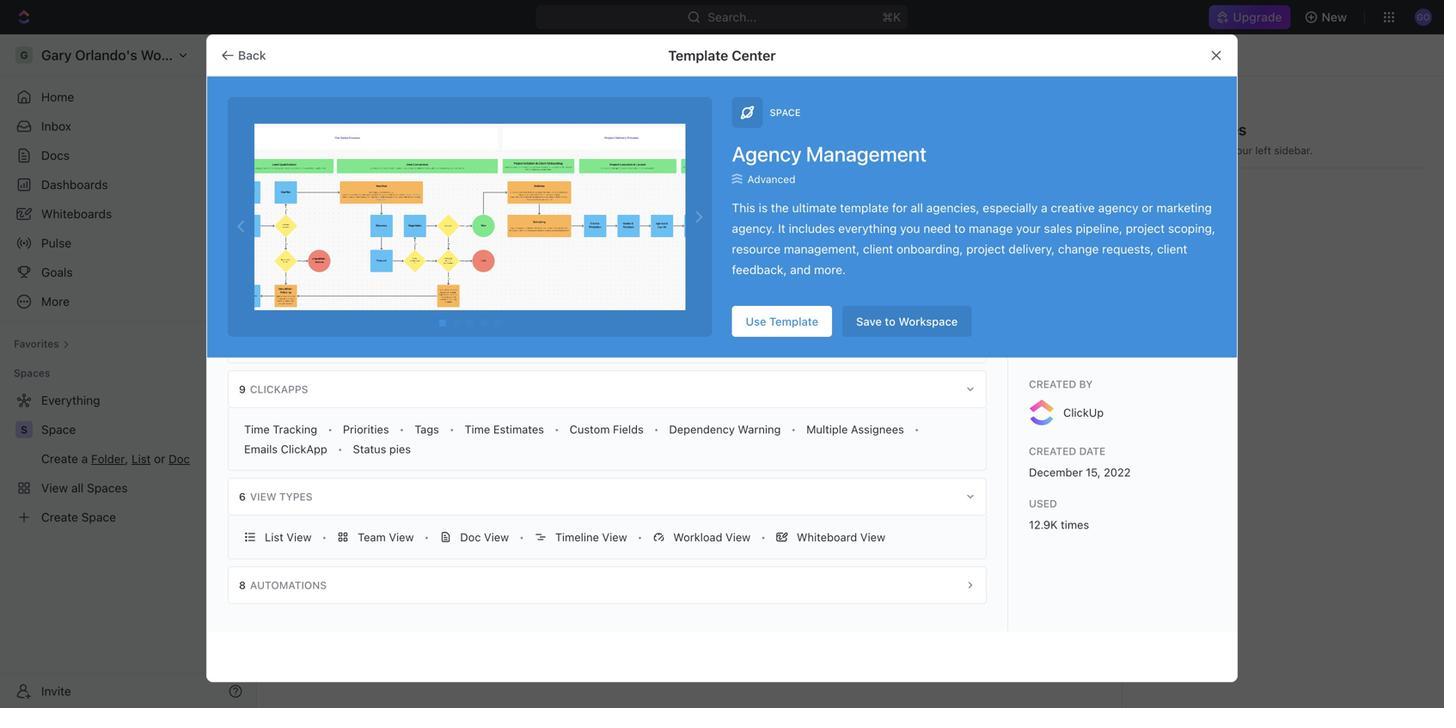 Task type: vqa. For each thing, say whether or not it's contained in the screenshot.
the leftmost client
yes



Task type: locate. For each thing, give the bounding box(es) containing it.
s
[[1153, 190, 1160, 202], [21, 424, 28, 436]]

docs link
[[7, 142, 249, 169]]

view for doc view
[[484, 531, 509, 544]]

goals link
[[7, 259, 249, 286]]

1 vertical spatial space
[[1178, 189, 1213, 203]]

0 vertical spatial all
[[296, 114, 325, 142]]

for
[[892, 201, 907, 215]]

use
[[746, 315, 766, 328]]

0 vertical spatial template
[[668, 47, 728, 64]]

• right doc view
[[519, 531, 524, 543]]

5 view from the left
[[726, 531, 751, 544]]

created inside "created date december 15, 2022"
[[1029, 445, 1076, 457]]

time
[[244, 423, 270, 436], [465, 423, 490, 436]]

workload
[[673, 531, 722, 544]]

change
[[1058, 242, 1099, 256]]

multiple
[[806, 423, 848, 436]]

timeline view
[[555, 531, 627, 544]]

2 view from the left
[[389, 531, 414, 544]]

3 view from the left
[[484, 531, 509, 544]]

0 horizontal spatial to
[[885, 315, 896, 328]]

6 view from the left
[[860, 531, 885, 544]]

1 vertical spatial your
[[1016, 221, 1041, 235]]

docs
[[41, 148, 70, 162]]

view for team view
[[389, 531, 414, 544]]

left
[[1255, 144, 1271, 156]]

template
[[840, 201, 889, 215]]

inbox link
[[7, 113, 249, 140]]

1 horizontal spatial s
[[1153, 190, 1160, 202]]

time up "emails"
[[244, 423, 270, 436]]

1 time from the left
[[244, 423, 270, 436]]

back
[[238, 48, 266, 62]]

pulse link
[[7, 230, 249, 257]]

emails
[[244, 443, 278, 456]]

resource
[[732, 242, 781, 256]]

time tracking
[[244, 423, 317, 436]]

custom
[[570, 423, 610, 436]]

view right list at the left of the page
[[287, 531, 312, 544]]

favorites button
[[7, 334, 76, 354]]

• right assignees
[[914, 423, 919, 435]]

0 horizontal spatial client
[[863, 242, 893, 256]]

0 vertical spatial project
[[1126, 221, 1165, 235]]

goals
[[41, 265, 73, 279]]

view right the doc on the left
[[484, 531, 509, 544]]

sales
[[1044, 221, 1072, 235]]

estimates
[[493, 423, 544, 436]]

view right team
[[389, 531, 414, 544]]

1 horizontal spatial space
[[770, 107, 801, 118]]

space
[[770, 107, 801, 118], [1178, 189, 1213, 203], [41, 422, 76, 437]]

all spaces joined
[[654, 353, 737, 365]]

times
[[1061, 518, 1089, 531]]

view right whiteboard
[[860, 531, 885, 544]]

sidebar navigation
[[0, 34, 257, 708]]

upgrade
[[1233, 10, 1282, 24]]

view right workload
[[726, 531, 751, 544]]

1 horizontal spatial your
[[1231, 144, 1252, 156]]

client
[[863, 242, 893, 256], [1157, 242, 1187, 256]]

8
[[239, 579, 246, 591]]

• right timeline view
[[637, 531, 642, 543]]

2 created from the top
[[1029, 445, 1076, 457]]

dashboards
[[41, 177, 108, 192]]

this
[[732, 201, 755, 215]]

upgrade link
[[1209, 5, 1291, 29]]

0 horizontal spatial time
[[244, 423, 270, 436]]

1 vertical spatial s
[[21, 424, 28, 436]]

workspace
[[899, 315, 958, 328]]

0 horizontal spatial s
[[21, 424, 28, 436]]

6 view types
[[239, 491, 313, 503]]

0 horizontal spatial project
[[966, 242, 1005, 256]]

time for time estimates
[[465, 423, 490, 436]]

project down or at the right of the page
[[1126, 221, 1165, 235]]

time left estimates
[[465, 423, 490, 436]]

to down agencies,
[[954, 221, 965, 235]]

•
[[328, 423, 333, 435], [399, 423, 404, 435], [449, 423, 454, 435], [554, 423, 559, 435], [654, 423, 659, 435], [791, 423, 796, 435], [914, 423, 919, 435], [338, 443, 343, 455], [322, 531, 327, 543], [424, 531, 429, 543], [519, 531, 524, 543], [637, 531, 642, 543], [761, 531, 766, 543]]

all spaces
[[296, 114, 413, 142]]

pies
[[389, 443, 411, 456]]

ultimate
[[792, 201, 837, 215]]

8 automations
[[239, 579, 327, 591]]

0 vertical spatial your
[[1231, 144, 1252, 156]]

• right team view
[[424, 531, 429, 543]]

time for time tracking
[[244, 423, 270, 436]]

1 vertical spatial all
[[654, 353, 666, 365]]

spaces for all spaces
[[330, 114, 413, 142]]

status
[[353, 443, 386, 456]]

inbox
[[41, 119, 71, 133]]

client down everything
[[863, 242, 893, 256]]

1 vertical spatial space, , element
[[15, 421, 33, 438]]

template center
[[668, 47, 776, 64]]

1 horizontal spatial project
[[1126, 221, 1165, 235]]

client down scoping,
[[1157, 242, 1187, 256]]

0 horizontal spatial space
[[41, 422, 76, 437]]

dashboards link
[[7, 171, 249, 199]]

1 horizontal spatial client
[[1157, 242, 1187, 256]]

date
[[1079, 445, 1106, 457]]

to
[[954, 221, 965, 235], [885, 315, 896, 328]]

4 view from the left
[[602, 531, 627, 544]]

2 time from the left
[[465, 423, 490, 436]]

search...
[[708, 10, 757, 24]]

need
[[923, 221, 951, 235]]

1 horizontal spatial to
[[954, 221, 965, 235]]

multiple assignees
[[806, 423, 904, 436]]

0 vertical spatial to
[[954, 221, 965, 235]]

spaces inside sidebar navigation
[[14, 367, 50, 379]]

1 horizontal spatial time
[[465, 423, 490, 436]]

clickup
[[1063, 406, 1104, 419]]

spaces for all spaces joined
[[669, 353, 705, 365]]

template right use
[[769, 315, 818, 328]]

whiteboards
[[41, 207, 112, 221]]

created by
[[1029, 378, 1093, 390]]

template down search...
[[668, 47, 728, 64]]

priorities
[[343, 423, 389, 436]]

view for timeline view
[[602, 531, 627, 544]]

feedback,
[[732, 262, 787, 277]]

view
[[287, 531, 312, 544], [389, 531, 414, 544], [484, 531, 509, 544], [602, 531, 627, 544], [726, 531, 751, 544], [860, 531, 885, 544]]

1 horizontal spatial all
[[654, 353, 666, 365]]

0 horizontal spatial your
[[1016, 221, 1041, 235]]

1 horizontal spatial template
[[769, 315, 818, 328]]

your right in
[[1231, 144, 1252, 156]]

1 vertical spatial template
[[769, 315, 818, 328]]

project
[[1126, 221, 1165, 235], [966, 242, 1005, 256]]

space inside sidebar navigation
[[41, 422, 76, 437]]

0 horizontal spatial all
[[296, 114, 325, 142]]

view right timeline
[[602, 531, 627, 544]]

9 clickapps
[[239, 383, 308, 395]]

project down manage at top right
[[966, 242, 1005, 256]]

0 vertical spatial created
[[1029, 378, 1076, 390]]

your up delivery, in the right top of the page
[[1016, 221, 1041, 235]]

1 created from the top
[[1029, 378, 1076, 390]]

agency
[[1098, 201, 1139, 215]]

clickapp
[[281, 443, 327, 456]]

warning
[[738, 423, 781, 436]]

• left custom
[[554, 423, 559, 435]]

created left "by"
[[1029, 378, 1076, 390]]

save to workspace
[[856, 315, 958, 328]]

created
[[1029, 378, 1076, 390], [1029, 445, 1076, 457]]

view for list view
[[287, 531, 312, 544]]

view for workload view
[[726, 531, 751, 544]]

2 vertical spatial space
[[41, 422, 76, 437]]

more.
[[814, 262, 846, 277]]

in
[[1219, 144, 1228, 156]]

1 view from the left
[[287, 531, 312, 544]]

created up december
[[1029, 445, 1076, 457]]

spaces for visible spaces spaces shown in your left sidebar.
[[1196, 120, 1246, 139]]

you
[[900, 221, 920, 235]]

your
[[1231, 144, 1252, 156], [1016, 221, 1041, 235]]

to right 'save'
[[885, 315, 896, 328]]

pulse
[[41, 236, 71, 250]]

status pies
[[353, 443, 411, 456]]

1 vertical spatial created
[[1029, 445, 1076, 457]]

space, , element
[[1147, 186, 1167, 206], [15, 421, 33, 438]]

0 horizontal spatial space, , element
[[15, 421, 33, 438]]

template
[[668, 47, 728, 64], [769, 315, 818, 328]]

1 horizontal spatial space, , element
[[1147, 186, 1167, 206]]

new button
[[1298, 3, 1357, 31]]

• right tags
[[449, 423, 454, 435]]



Task type: describe. For each thing, give the bounding box(es) containing it.
shown
[[1185, 144, 1217, 156]]

list view
[[265, 531, 312, 544]]

fields
[[613, 423, 644, 436]]

onboarding,
[[896, 242, 963, 256]]

your inside "visible spaces spaces shown in your left sidebar."
[[1231, 144, 1252, 156]]

invite
[[41, 684, 71, 698]]

whiteboard
[[797, 531, 857, 544]]

view
[[250, 491, 276, 503]]

⌘k
[[882, 10, 901, 24]]

1 client from the left
[[863, 242, 893, 256]]

workload view
[[673, 531, 751, 544]]

• right list view
[[322, 531, 327, 543]]

tags
[[415, 423, 439, 436]]

doc view
[[460, 531, 509, 544]]

0 vertical spatial space, , element
[[1147, 186, 1167, 206]]

view for whiteboard view
[[860, 531, 885, 544]]

it
[[778, 221, 785, 235]]

0 horizontal spatial template
[[668, 47, 728, 64]]

includes
[[789, 221, 835, 235]]

this is the ultimate template for all agencies, especially a creative agency or marketing agency. it includes everything you need to manage your sales pipeline, project scoping, resource management, client onboarding, project delivery, change requests, client feedback, and more.
[[732, 201, 1215, 277]]

team view
[[358, 531, 414, 544]]

15,
[[1086, 466, 1101, 479]]

advanced
[[747, 173, 795, 185]]

clickapps
[[250, 383, 308, 395]]

whiteboard view
[[797, 531, 885, 544]]

agency.
[[732, 221, 775, 235]]

timeline
[[555, 531, 599, 544]]

list
[[265, 531, 283, 544]]

december
[[1029, 466, 1083, 479]]

favorites
[[14, 338, 59, 350]]

requests,
[[1102, 242, 1154, 256]]

2022
[[1104, 466, 1131, 479]]

1 vertical spatial project
[[966, 242, 1005, 256]]

to inside this is the ultimate template for all agencies, especially a creative agency or marketing agency. it includes everything you need to manage your sales pipeline, project scoping, resource management, client onboarding, project delivery, change requests, client feedback, and more.
[[954, 221, 965, 235]]

by
[[1079, 378, 1093, 390]]

• right fields
[[654, 423, 659, 435]]

time estimates
[[465, 423, 544, 436]]

is
[[759, 201, 768, 215]]

0 vertical spatial space
[[770, 107, 801, 118]]

9
[[239, 383, 246, 395]]

types
[[279, 491, 313, 503]]

space, , element inside sidebar navigation
[[15, 421, 33, 438]]

tracking
[[273, 423, 317, 436]]

marketing
[[1156, 201, 1212, 215]]

or
[[1142, 201, 1153, 215]]

manage
[[969, 221, 1013, 235]]

sidebar.
[[1274, 144, 1313, 156]]

home link
[[7, 83, 249, 111]]

creative
[[1051, 201, 1095, 215]]

6
[[239, 491, 246, 503]]

dependency
[[669, 423, 735, 436]]

0 vertical spatial s
[[1153, 190, 1160, 202]]

team
[[358, 531, 386, 544]]

all for all spaces joined
[[654, 353, 666, 365]]

s inside navigation
[[21, 424, 28, 436]]

the
[[771, 201, 789, 215]]

dependency warning
[[669, 423, 781, 436]]

created for created by
[[1029, 378, 1076, 390]]

all for all spaces
[[296, 114, 325, 142]]

new
[[1322, 10, 1347, 24]]

visible
[[1147, 120, 1192, 139]]

center
[[732, 47, 776, 64]]

scoping,
[[1168, 221, 1215, 235]]

2 horizontal spatial space
[[1178, 189, 1213, 203]]

your inside this is the ultimate template for all agencies, especially a creative agency or marketing agency. it includes everything you need to manage your sales pipeline, project scoping, resource management, client onboarding, project delivery, change requests, client feedback, and more.
[[1016, 221, 1041, 235]]

used
[[1029, 498, 1057, 510]]

agency management
[[732, 142, 927, 166]]

12.9k
[[1029, 518, 1058, 531]]

created date december 15, 2022
[[1029, 445, 1131, 479]]

especially
[[983, 201, 1038, 215]]

management,
[[784, 242, 860, 256]]

delivery,
[[1009, 242, 1055, 256]]

automations
[[250, 579, 327, 591]]

• right tracking
[[328, 423, 333, 435]]

• right workload view
[[761, 531, 766, 543]]

doc
[[460, 531, 481, 544]]

used 12.9k times
[[1029, 498, 1089, 531]]

• left the status
[[338, 443, 343, 455]]

1 vertical spatial to
[[885, 315, 896, 328]]

created for created date december 15, 2022
[[1029, 445, 1076, 457]]

emails clickapp
[[244, 443, 327, 456]]

everything
[[838, 221, 897, 235]]

a
[[1041, 201, 1048, 215]]

custom fields
[[570, 423, 644, 436]]

agency
[[732, 142, 802, 166]]

back button
[[214, 42, 276, 69]]

management
[[806, 142, 927, 166]]

• up pies
[[399, 423, 404, 435]]

2 client from the left
[[1157, 242, 1187, 256]]

space link
[[41, 416, 246, 444]]

all
[[911, 201, 923, 215]]

• left multiple
[[791, 423, 796, 435]]



